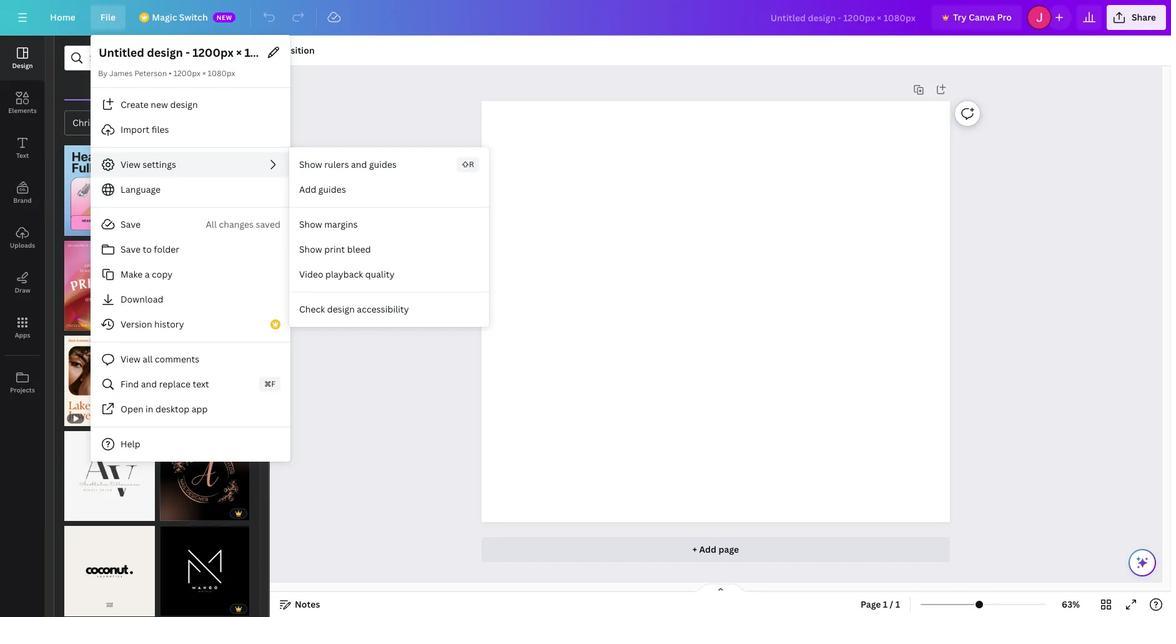 Task type: describe. For each thing, give the bounding box(es) containing it.
rulers
[[324, 159, 349, 171]]

share
[[1132, 11, 1156, 23]]

main menu bar
[[0, 0, 1171, 36]]

styles button
[[171, 76, 259, 99]]

download
[[121, 294, 163, 305]]

63%
[[1062, 599, 1080, 611]]

try canva pro button
[[932, 5, 1022, 30]]

2
[[182, 510, 186, 518]]

styles
[[202, 81, 228, 93]]

language button
[[91, 177, 290, 202]]

download button
[[91, 287, 290, 312]]

1 of 4
[[71, 224, 91, 233]]

home
[[50, 11, 75, 23]]

add guides
[[299, 184, 346, 196]]

elements
[[8, 106, 37, 115]]

version history
[[121, 319, 184, 330]]

show print bleed
[[299, 244, 371, 255]]

show for show print bleed
[[299, 244, 322, 255]]

find
[[121, 379, 139, 390]]

page
[[719, 544, 739, 556]]

page
[[861, 599, 881, 611]]

canva
[[969, 11, 995, 23]]

all changes saved
[[206, 219, 280, 230]]

⌘f
[[264, 379, 275, 390]]

open in desktop app
[[121, 404, 208, 415]]

save for save to folder
[[121, 244, 141, 255]]

all
[[143, 354, 153, 365]]

help
[[121, 439, 140, 450]]

1 horizontal spatial add
[[699, 544, 717, 556]]

history
[[154, 319, 184, 330]]

video playback quality
[[299, 269, 395, 280]]

uploads button
[[0, 216, 45, 260]]

1 left /
[[883, 599, 888, 611]]

+ add page button
[[482, 538, 950, 563]]

1 horizontal spatial guides
[[369, 159, 397, 171]]

saved
[[256, 219, 280, 230]]

make a copy button
[[91, 262, 290, 287]]

by
[[98, 68, 107, 79]]

try canva pro
[[953, 11, 1012, 23]]

in
[[146, 404, 153, 415]]

christmas
[[72, 117, 115, 129]]

wedding invitation in beige peach magenta classy calligraphy style image
[[160, 241, 250, 331]]

files
[[152, 124, 169, 136]]

show print bleed button
[[289, 237, 489, 262]]

63% button
[[1051, 595, 1091, 615]]

guides inside button
[[318, 184, 346, 196]]

show margins button
[[289, 212, 489, 237]]

a
[[145, 269, 150, 280]]

save to folder button
[[91, 237, 290, 262]]

4
[[87, 224, 91, 233]]

draw
[[15, 286, 30, 295]]

share button
[[1107, 5, 1166, 30]]

save for save
[[121, 219, 141, 230]]

white black m letter design business identity for digital design company logo group
[[160, 519, 250, 617]]

show pages image
[[691, 584, 751, 594]]

settings
[[143, 159, 176, 171]]

design button
[[0, 36, 45, 81]]

1 vertical spatial and
[[141, 379, 157, 390]]

Design title text field
[[761, 5, 927, 30]]

import files button
[[91, 117, 290, 142]]

1080px
[[208, 68, 235, 79]]

notes button
[[275, 595, 325, 615]]

Search templates search field
[[89, 46, 234, 70]]

bleed
[[347, 244, 371, 255]]

view all comments button
[[91, 347, 290, 372]]

hide image
[[269, 297, 277, 357]]

peterson
[[134, 68, 167, 79]]

text
[[16, 151, 29, 160]]

apps button
[[0, 305, 45, 350]]

black and white aesthetic minimalist modern simple typography coconut cosmetics logo group
[[64, 519, 155, 617]]

apps
[[15, 331, 30, 340]]

templates button
[[64, 76, 171, 99]]

grey brown minimal social media & ux/ui tips square carousel instagram post group
[[160, 336, 250, 426]]

check design accessibility
[[299, 304, 409, 315]]

by james peterson
[[98, 68, 167, 79]]

show rulers and guides
[[299, 159, 397, 171]]

1 inside "pastel blue pastel pink soft gradients & gloss self-help podcast cover" "group"
[[71, 224, 74, 233]]

pastel blue pastel pink soft gradients & gloss self-help podcast cover group
[[64, 146, 155, 236]]

design inside button
[[170, 99, 198, 111]]

templates
[[95, 81, 140, 93]]

import files
[[121, 124, 169, 136]]

pro
[[997, 11, 1012, 23]]



Task type: locate. For each thing, give the bounding box(es) containing it.
show margins
[[299, 219, 358, 230]]

page 1 / 1
[[861, 599, 900, 611]]

×
[[202, 68, 206, 79]]

show left print
[[299, 244, 322, 255]]

view left all
[[121, 354, 140, 365]]

check design accessibility button
[[289, 297, 489, 322]]

james
[[109, 68, 133, 79]]

of left '2'
[[171, 510, 181, 518]]

save left 'to'
[[121, 244, 141, 255]]

1 horizontal spatial design
[[327, 304, 355, 315]]

check
[[299, 304, 325, 315]]

1 horizontal spatial and
[[351, 159, 367, 171]]

design right check on the left of page
[[327, 304, 355, 315]]

show
[[299, 159, 322, 171], [299, 219, 322, 230], [299, 244, 322, 255]]

1 vertical spatial design
[[327, 304, 355, 315]]

add up show margins
[[299, 184, 316, 196]]

happy world pride square invitation in pink purple white photocentric style image
[[64, 241, 155, 331]]

create
[[121, 99, 149, 111]]

of inside rose gold elegant monogram floral circular logo group
[[171, 510, 181, 518]]

add guides button
[[289, 177, 489, 202]]

1 inside rose gold elegant monogram floral circular logo group
[[166, 510, 170, 518]]

white black m letter design business identity for digital design company logo image
[[160, 527, 250, 617]]

text button
[[0, 126, 45, 171]]

1 save from the top
[[121, 219, 141, 230]]

0 horizontal spatial of
[[76, 224, 85, 233]]

magic
[[152, 11, 177, 23]]

uploads
[[10, 241, 35, 250]]

open
[[121, 404, 143, 415]]

new
[[151, 99, 168, 111]]

show for show margins
[[299, 219, 322, 230]]

+
[[693, 544, 697, 556]]

diwali button
[[128, 111, 170, 136]]

of left 4 at the top
[[76, 224, 85, 233]]

1 vertical spatial show
[[299, 219, 322, 230]]

view for view all comments
[[121, 354, 140, 365]]

1 view from the top
[[121, 159, 140, 171]]

0 vertical spatial design
[[170, 99, 198, 111]]

0 vertical spatial of
[[76, 224, 85, 233]]

1 vertical spatial of
[[171, 510, 181, 518]]

version
[[121, 319, 152, 330]]

replace
[[159, 379, 191, 390]]

notes
[[295, 599, 320, 611]]

add
[[299, 184, 316, 196], [699, 544, 717, 556]]

save
[[121, 219, 141, 230], [121, 244, 141, 255]]

1 of 2
[[166, 510, 186, 518]]

2 show from the top
[[299, 219, 322, 230]]

1 horizontal spatial of
[[171, 510, 181, 518]]

show left margins
[[299, 219, 322, 230]]

0 horizontal spatial design
[[170, 99, 198, 111]]

file
[[100, 11, 116, 23]]

1 left '2'
[[166, 510, 170, 518]]

and right find
[[141, 379, 157, 390]]

2 view from the top
[[121, 354, 140, 365]]

show inside show print bleed button
[[299, 244, 322, 255]]

find and replace text
[[121, 379, 209, 390]]

home link
[[40, 5, 85, 30]]

import
[[121, 124, 149, 136]]

0 horizontal spatial and
[[141, 379, 157, 390]]

of for 2
[[171, 510, 181, 518]]

0 horizontal spatial add
[[299, 184, 316, 196]]

1 vertical spatial view
[[121, 354, 140, 365]]

guides down rulers
[[318, 184, 346, 196]]

language
[[121, 184, 161, 196]]

create new design
[[121, 99, 198, 111]]

black & white minimalist aesthetic initials font logo group
[[64, 431, 155, 522]]

file button
[[90, 5, 126, 30]]

black & white minimalist aesthetic initials font logo image
[[64, 431, 155, 522]]

Design title text field
[[98, 42, 260, 62]]

design right new
[[170, 99, 198, 111]]

view for view settings
[[121, 159, 140, 171]]

design inside button
[[327, 304, 355, 315]]

help button
[[91, 432, 290, 457]]

and right rulers
[[351, 159, 367, 171]]

folder
[[154, 244, 179, 255]]

desktop
[[156, 404, 189, 415]]

new
[[217, 13, 232, 22]]

christmas button
[[64, 111, 123, 136]]

diwali
[[136, 117, 162, 129]]

to
[[143, 244, 152, 255]]

0 vertical spatial and
[[351, 159, 367, 171]]

open in desktop app button
[[91, 397, 290, 422]]

2 save from the top
[[121, 244, 141, 255]]

1 left 4 at the top
[[71, 224, 74, 233]]

canva assistant image
[[1135, 556, 1150, 571]]

rose gold elegant monogram floral circular logo group
[[160, 431, 250, 522]]

and
[[351, 159, 367, 171], [141, 379, 157, 390]]

view up language
[[121, 159, 140, 171]]

magic switch
[[152, 11, 208, 23]]

show for show rulers and guides
[[299, 159, 322, 171]]

0 vertical spatial view
[[121, 159, 140, 171]]

1 right /
[[896, 599, 900, 611]]

+ add page
[[693, 544, 739, 556]]

projects button
[[0, 360, 45, 405]]

view settings
[[121, 159, 176, 171]]

position button
[[275, 41, 320, 61]]

view all comments
[[121, 354, 199, 365]]

all
[[206, 219, 217, 230]]

1 show from the top
[[299, 159, 322, 171]]

save to folder
[[121, 244, 179, 255]]

design
[[170, 99, 198, 111], [327, 304, 355, 315]]

0 horizontal spatial guides
[[318, 184, 346, 196]]

side panel tab list
[[0, 36, 45, 405]]

version history button
[[91, 312, 290, 337]]

education and awareness instagram post in cream dark orange clean corporate style group
[[64, 336, 155, 426]]

0 vertical spatial save
[[121, 219, 141, 230]]

1 vertical spatial save
[[121, 244, 141, 255]]

try
[[953, 11, 967, 23]]

happy world pride square invitation in pink purple white photocentric style group
[[64, 241, 155, 331]]

1200px × 1080px
[[173, 68, 235, 79]]

black and white aesthetic minimalist modern simple typography coconut cosmetics logo image
[[64, 527, 155, 617]]

guides
[[369, 159, 397, 171], [318, 184, 346, 196]]

show inside show margins "button"
[[299, 219, 322, 230]]

make
[[121, 269, 143, 280]]

add right +
[[699, 544, 717, 556]]

0 vertical spatial show
[[299, 159, 322, 171]]

1 vertical spatial add
[[699, 544, 717, 556]]

show left rulers
[[299, 159, 322, 171]]

switch
[[179, 11, 208, 23]]

copy
[[152, 269, 173, 280]]

playback
[[325, 269, 363, 280]]

3 show from the top
[[299, 244, 322, 255]]

of inside "group"
[[76, 224, 85, 233]]

view
[[121, 159, 140, 171], [121, 354, 140, 365]]

0 vertical spatial add
[[299, 184, 316, 196]]

brand button
[[0, 171, 45, 216]]

save up save to folder
[[121, 219, 141, 230]]

of for 4
[[76, 224, 85, 233]]

save inside button
[[121, 244, 141, 255]]

⇧r
[[462, 159, 474, 170]]

comments
[[155, 354, 199, 365]]

guides up the add guides button
[[369, 159, 397, 171]]

0 vertical spatial guides
[[369, 159, 397, 171]]

view inside popup button
[[121, 159, 140, 171]]

1200px
[[173, 68, 201, 79]]

elements button
[[0, 81, 45, 126]]

video playback quality button
[[289, 262, 489, 287]]

2 vertical spatial show
[[299, 244, 322, 255]]

of
[[76, 224, 85, 233], [171, 510, 181, 518]]

1 vertical spatial guides
[[318, 184, 346, 196]]

margins
[[324, 219, 358, 230]]

app
[[192, 404, 208, 415]]

view settings button
[[91, 152, 290, 177]]

quality
[[365, 269, 395, 280]]

view inside button
[[121, 354, 140, 365]]



Task type: vqa. For each thing, say whether or not it's contained in the screenshot.
the leftmost things
no



